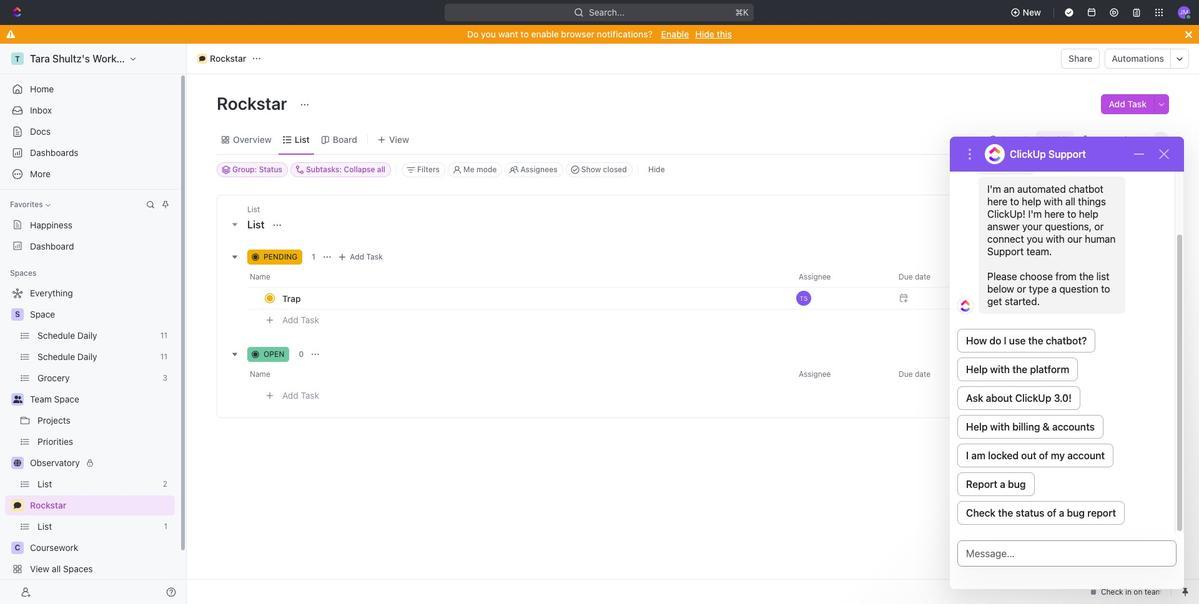 Task type: locate. For each thing, give the bounding box(es) containing it.
0 vertical spatial name button
[[247, 267, 792, 287]]

view all spaces
[[30, 564, 93, 575]]

1 vertical spatial all
[[52, 564, 61, 575]]

jm
[[1180, 8, 1189, 16]]

filters
[[418, 165, 440, 174]]

1 vertical spatial spaces
[[63, 564, 93, 575]]

0 horizontal spatial all
[[52, 564, 61, 575]]

0
[[299, 350, 304, 359]]

hide inside button
[[649, 165, 665, 174]]

docs
[[30, 126, 51, 137]]

0 vertical spatial schedule
[[37, 331, 75, 341]]

due for 1
[[899, 272, 913, 282]]

schedule daily link
[[37, 326, 156, 346], [37, 347, 156, 367]]

0 vertical spatial all
[[377, 165, 386, 174]]

add
[[1110, 99, 1126, 109], [350, 252, 364, 262], [282, 315, 299, 325], [282, 390, 299, 401]]

1 daily from the top
[[77, 331, 97, 341]]

rockstar
[[210, 53, 246, 64], [217, 93, 291, 114], [30, 501, 66, 511]]

home
[[30, 84, 54, 94]]

0 vertical spatial 11
[[161, 331, 167, 341]]

0 horizontal spatial 1
[[164, 522, 167, 532]]

name for 1st name dropdown button from the bottom
[[250, 370, 271, 379]]

rockstar right comment icon
[[30, 501, 66, 511]]

1 down the 2 on the left bottom of page
[[164, 522, 167, 532]]

new
[[1023, 7, 1042, 17]]

comment image
[[199, 56, 206, 62]]

view down coursework
[[30, 564, 49, 575]]

space inside space link
[[30, 309, 55, 320]]

1 vertical spatial view
[[30, 564, 49, 575]]

1 due date button from the top
[[892, 267, 992, 287]]

view inside button
[[389, 134, 409, 145]]

favorites button
[[5, 197, 55, 212]]

coursework, , element
[[11, 542, 24, 555]]

0 vertical spatial name
[[250, 272, 271, 282]]

space down the everything
[[30, 309, 55, 320]]

everything link
[[5, 284, 172, 304]]

hide button
[[1037, 131, 1075, 148]]

projects
[[37, 416, 70, 426]]

c
[[15, 544, 20, 553]]

0 vertical spatial space
[[30, 309, 55, 320]]

favorites
[[10, 200, 43, 209]]

1 inside tree
[[164, 522, 167, 532]]

1 vertical spatial 1
[[164, 522, 167, 532]]

due date for 1
[[899, 272, 931, 282]]

0 vertical spatial 1
[[312, 252, 316, 262]]

1 11 from the top
[[161, 331, 167, 341]]

1 vertical spatial due date button
[[892, 365, 992, 385]]

0 vertical spatial schedule daily link
[[37, 326, 156, 346]]

1 name button from the top
[[247, 267, 792, 287]]

browser
[[561, 29, 595, 39]]

hide right search
[[1052, 134, 1071, 145]]

spaces
[[10, 269, 36, 278], [63, 564, 93, 575]]

0 vertical spatial daily
[[77, 331, 97, 341]]

0 vertical spatial due date button
[[892, 267, 992, 287]]

list up coursework
[[37, 522, 52, 532]]

1 vertical spatial list link
[[37, 475, 158, 495]]

due date
[[899, 272, 931, 282], [899, 370, 931, 379]]

tara
[[30, 53, 50, 64]]

11
[[161, 331, 167, 341], [161, 352, 167, 362]]

1 vertical spatial schedule
[[37, 352, 75, 362]]

rockstar link
[[194, 51, 250, 66], [30, 496, 172, 516]]

0 vertical spatial due
[[899, 272, 913, 282]]

2 assignee from the top
[[799, 370, 831, 379]]

comment image
[[14, 502, 21, 510]]

due
[[899, 272, 913, 282], [899, 370, 913, 379]]

1 vertical spatial due
[[899, 370, 913, 379]]

2
[[163, 480, 167, 489]]

enable
[[532, 29, 559, 39]]

coursework
[[30, 543, 78, 554]]

list link up "coursework" link
[[37, 517, 159, 537]]

coursework link
[[30, 539, 172, 559]]

globe image
[[14, 460, 21, 467]]

1 vertical spatial schedule daily
[[37, 352, 97, 362]]

rockstar inside tree
[[30, 501, 66, 511]]

0 horizontal spatial view
[[30, 564, 49, 575]]

1 vertical spatial name
[[250, 370, 271, 379]]

tree containing everything
[[5, 284, 175, 601]]

user group image
[[13, 396, 22, 404]]

overview
[[233, 134, 272, 145]]

space link
[[30, 305, 172, 325]]

list link up the subtasks:
[[292, 131, 310, 148]]

all
[[377, 165, 386, 174], [52, 564, 61, 575]]

space up projects
[[54, 394, 79, 405]]

2 vertical spatial rockstar
[[30, 501, 66, 511]]

list
[[295, 134, 310, 145], [247, 205, 260, 214], [247, 219, 267, 231], [37, 479, 52, 490], [37, 522, 52, 532]]

0 horizontal spatial spaces
[[10, 269, 36, 278]]

2 name from the top
[[250, 370, 271, 379]]

1 vertical spatial assignee
[[799, 370, 831, 379]]

schedule daily up grocery
[[37, 352, 97, 362]]

1 due from the top
[[899, 272, 913, 282]]

daily down space link
[[77, 331, 97, 341]]

1 date from the top
[[916, 272, 931, 282]]

you
[[481, 29, 496, 39]]

due date for 0
[[899, 370, 931, 379]]

team space
[[30, 394, 79, 405]]

2 daily from the top
[[77, 352, 97, 362]]

1 vertical spatial daily
[[77, 352, 97, 362]]

schedule daily link up 'grocery' link
[[37, 347, 156, 367]]

1 vertical spatial assignee button
[[792, 365, 892, 385]]

spaces up the everything
[[10, 269, 36, 278]]

2 schedule daily from the top
[[37, 352, 97, 362]]

2 due date from the top
[[899, 370, 931, 379]]

1 name from the top
[[250, 272, 271, 282]]

2 date from the top
[[916, 370, 931, 379]]

2 vertical spatial hide
[[649, 165, 665, 174]]

1 schedule daily link from the top
[[37, 326, 156, 346]]

add task
[[1110, 99, 1147, 109], [350, 252, 383, 262], [282, 315, 319, 325], [282, 390, 319, 401]]

view for view all spaces
[[30, 564, 49, 575]]

3
[[163, 374, 167, 383]]

1 horizontal spatial 1
[[312, 252, 316, 262]]

1 horizontal spatial view
[[389, 134, 409, 145]]

schedule daily
[[37, 331, 97, 341], [37, 352, 97, 362]]

view inside tree
[[30, 564, 49, 575]]

due date button
[[892, 267, 992, 287], [892, 365, 992, 385]]

space
[[30, 309, 55, 320], [54, 394, 79, 405]]

2 schedule daily link from the top
[[37, 347, 156, 367]]

0 vertical spatial assignee button
[[792, 267, 892, 287]]

view up the filters dropdown button
[[389, 134, 409, 145]]

2 due date button from the top
[[892, 365, 992, 385]]

1 due date from the top
[[899, 272, 931, 282]]

ts
[[800, 295, 808, 302]]

2 due from the top
[[899, 370, 913, 379]]

all inside tree
[[52, 564, 61, 575]]

list down observatory
[[37, 479, 52, 490]]

0 vertical spatial view
[[389, 134, 409, 145]]

1 vertical spatial schedule daily link
[[37, 347, 156, 367]]

spaces inside the 'view all spaces' link
[[63, 564, 93, 575]]

list for topmost "list" link
[[295, 134, 310, 145]]

1 vertical spatial space
[[54, 394, 79, 405]]

0 vertical spatial assignee
[[799, 272, 831, 282]]

overview link
[[231, 131, 272, 148]]

1 vertical spatial rockstar link
[[30, 496, 172, 516]]

date
[[916, 272, 931, 282], [916, 370, 931, 379]]

1 vertical spatial hide
[[1052, 134, 1071, 145]]

1 schedule from the top
[[37, 331, 75, 341]]

Search tasks... text field
[[1044, 161, 1169, 179]]

0 vertical spatial rockstar link
[[194, 51, 250, 66]]

sidebar navigation
[[0, 44, 189, 605]]

daily up 'grocery' link
[[77, 352, 97, 362]]

everything
[[30, 288, 73, 299]]

automations button
[[1106, 49, 1171, 68]]

2 horizontal spatial hide
[[1052, 134, 1071, 145]]

1
[[312, 252, 316, 262], [164, 522, 167, 532]]

list for "list" link for 1
[[37, 522, 52, 532]]

tree
[[5, 284, 175, 601]]

hide right the closed
[[649, 165, 665, 174]]

customize
[[1094, 134, 1137, 145]]

name down open
[[250, 370, 271, 379]]

0 vertical spatial schedule daily
[[37, 331, 97, 341]]

me
[[464, 165, 475, 174]]

1 horizontal spatial spaces
[[63, 564, 93, 575]]

assignee button
[[792, 267, 892, 287], [792, 365, 892, 385]]

schedule daily down space link
[[37, 331, 97, 341]]

rockstar up overview
[[217, 93, 291, 114]]

list up pending
[[247, 219, 267, 231]]

view all spaces link
[[5, 560, 172, 580]]

all down coursework
[[52, 564, 61, 575]]

0 vertical spatial date
[[916, 272, 931, 282]]

spaces down "coursework" link
[[63, 564, 93, 575]]

add task button
[[1102, 94, 1155, 114], [335, 250, 388, 265], [277, 313, 324, 328], [277, 389, 324, 404]]

1 vertical spatial date
[[916, 370, 931, 379]]

2 vertical spatial list link
[[37, 517, 159, 537]]

all right collapse
[[377, 165, 386, 174]]

0 vertical spatial due date
[[899, 272, 931, 282]]

1 vertical spatial name button
[[247, 365, 792, 385]]

name button
[[247, 267, 792, 287], [247, 365, 792, 385]]

list link down observatory "link"
[[37, 475, 158, 495]]

1 horizontal spatial hide
[[696, 29, 715, 39]]

new button
[[1006, 2, 1049, 22]]

1 horizontal spatial rockstar link
[[194, 51, 250, 66]]

1 vertical spatial due date
[[899, 370, 931, 379]]

list link
[[292, 131, 310, 148], [37, 475, 158, 495], [37, 517, 159, 537]]

0 vertical spatial spaces
[[10, 269, 36, 278]]

1 schedule daily from the top
[[37, 331, 97, 341]]

grocery link
[[37, 369, 158, 389]]

1 vertical spatial 11
[[161, 352, 167, 362]]

dashboards
[[30, 147, 79, 158]]

assignee
[[799, 272, 831, 282], [799, 370, 831, 379]]

2 assignee button from the top
[[792, 365, 892, 385]]

daily
[[77, 331, 97, 341], [77, 352, 97, 362]]

name down pending
[[250, 272, 271, 282]]

hide left this
[[696, 29, 715, 39]]

0 horizontal spatial hide
[[649, 165, 665, 174]]

hide
[[696, 29, 715, 39], [1052, 134, 1071, 145], [649, 165, 665, 174]]

date for 0
[[916, 370, 931, 379]]

1 right pending
[[312, 252, 316, 262]]

rockstar right comment image
[[210, 53, 246, 64]]

schedule
[[37, 331, 75, 341], [37, 352, 75, 362]]

list up the subtasks:
[[295, 134, 310, 145]]

schedule daily link down space link
[[37, 326, 156, 346]]



Task type: vqa. For each thing, say whether or not it's contained in the screenshot.
bottom Schedule Daily link
yes



Task type: describe. For each thing, give the bounding box(es) containing it.
due date button for 1
[[892, 267, 992, 287]]

space, , element
[[11, 309, 24, 321]]

automations
[[1113, 53, 1165, 64]]

name for 2nd name dropdown button from the bottom of the page
[[250, 272, 271, 282]]

enable
[[662, 29, 690, 39]]

list link for 2
[[37, 475, 158, 495]]

mode
[[477, 165, 497, 174]]

space inside team space "link"
[[54, 394, 79, 405]]

1 horizontal spatial all
[[377, 165, 386, 174]]

do
[[467, 29, 479, 39]]

2 name button from the top
[[247, 365, 792, 385]]

assignees
[[521, 165, 558, 174]]

view button
[[373, 125, 414, 154]]

share
[[1069, 53, 1093, 64]]

ts button
[[792, 287, 892, 310]]

board
[[333, 134, 357, 145]]

share button
[[1062, 49, 1101, 69]]

subtasks: collapse all
[[306, 165, 386, 174]]

view button
[[373, 131, 414, 148]]

trap link
[[279, 290, 789, 308]]

list down "group: status"
[[247, 205, 260, 214]]

pending
[[264, 252, 298, 262]]

date for 1
[[916, 272, 931, 282]]

board link
[[330, 131, 357, 148]]

view for view
[[389, 134, 409, 145]]

workspace
[[93, 53, 144, 64]]

dashboard link
[[5, 236, 175, 256]]

1 assignee from the top
[[799, 272, 831, 282]]

inbox
[[30, 105, 52, 116]]

more button
[[5, 164, 175, 184]]

list link for 1
[[37, 517, 159, 537]]

jm button
[[1175, 2, 1195, 22]]

collapse
[[344, 165, 375, 174]]

due date button for 0
[[892, 365, 992, 385]]

subtasks:
[[306, 165, 342, 174]]

list for "list" link associated with 2
[[37, 479, 52, 490]]

dashboards link
[[5, 143, 175, 163]]

docs link
[[5, 122, 175, 142]]

trap
[[282, 293, 301, 304]]

hide inside dropdown button
[[1052, 134, 1071, 145]]

2 schedule from the top
[[37, 352, 75, 362]]

do you want to enable browser notifications? enable hide this
[[467, 29, 732, 39]]

observatory
[[30, 458, 80, 469]]

tara shultz's workspace
[[30, 53, 144, 64]]

notifications?
[[597, 29, 653, 39]]

dashboard
[[30, 241, 74, 252]]

1 vertical spatial rockstar
[[217, 93, 291, 114]]

group: status
[[232, 165, 283, 174]]

status
[[259, 165, 283, 174]]

show closed
[[582, 165, 627, 174]]

team space link
[[30, 390, 172, 410]]

shultz's
[[52, 53, 90, 64]]

0 vertical spatial hide
[[696, 29, 715, 39]]

s
[[15, 310, 20, 319]]

more
[[30, 169, 51, 179]]

1 assignee button from the top
[[792, 267, 892, 287]]

happiness link
[[5, 215, 175, 235]]

show closed button
[[566, 162, 633, 177]]

customize button
[[1077, 131, 1141, 148]]

search button
[[986, 131, 1034, 148]]

show
[[582, 165, 601, 174]]

grocery
[[37, 373, 70, 384]]

assignees button
[[505, 162, 564, 177]]

due for 0
[[899, 370, 913, 379]]

closed
[[603, 165, 627, 174]]

projects link
[[37, 411, 172, 431]]

open
[[264, 350, 285, 359]]

group:
[[232, 165, 257, 174]]

team
[[30, 394, 52, 405]]

tree inside 'sidebar' navigation
[[5, 284, 175, 601]]

happiness
[[30, 220, 72, 230]]

filters button
[[402, 162, 446, 177]]

me mode
[[464, 165, 497, 174]]

this
[[717, 29, 732, 39]]

0 vertical spatial rockstar
[[210, 53, 246, 64]]

0 vertical spatial list link
[[292, 131, 310, 148]]

jeremy miller's workspace, , element
[[11, 52, 24, 65]]

observatory link
[[30, 454, 172, 474]]

home link
[[5, 79, 175, 99]]

me mode button
[[448, 162, 503, 177]]

t
[[15, 54, 20, 63]]

priorities
[[37, 437, 73, 447]]

to
[[521, 29, 529, 39]]

search
[[1002, 134, 1031, 145]]

⌘k
[[736, 7, 750, 17]]

hide button
[[644, 162, 670, 177]]

0 horizontal spatial rockstar link
[[30, 496, 172, 516]]

inbox link
[[5, 101, 175, 121]]

search...
[[590, 7, 625, 17]]

want
[[499, 29, 519, 39]]

2 11 from the top
[[161, 352, 167, 362]]

priorities link
[[37, 432, 172, 452]]



